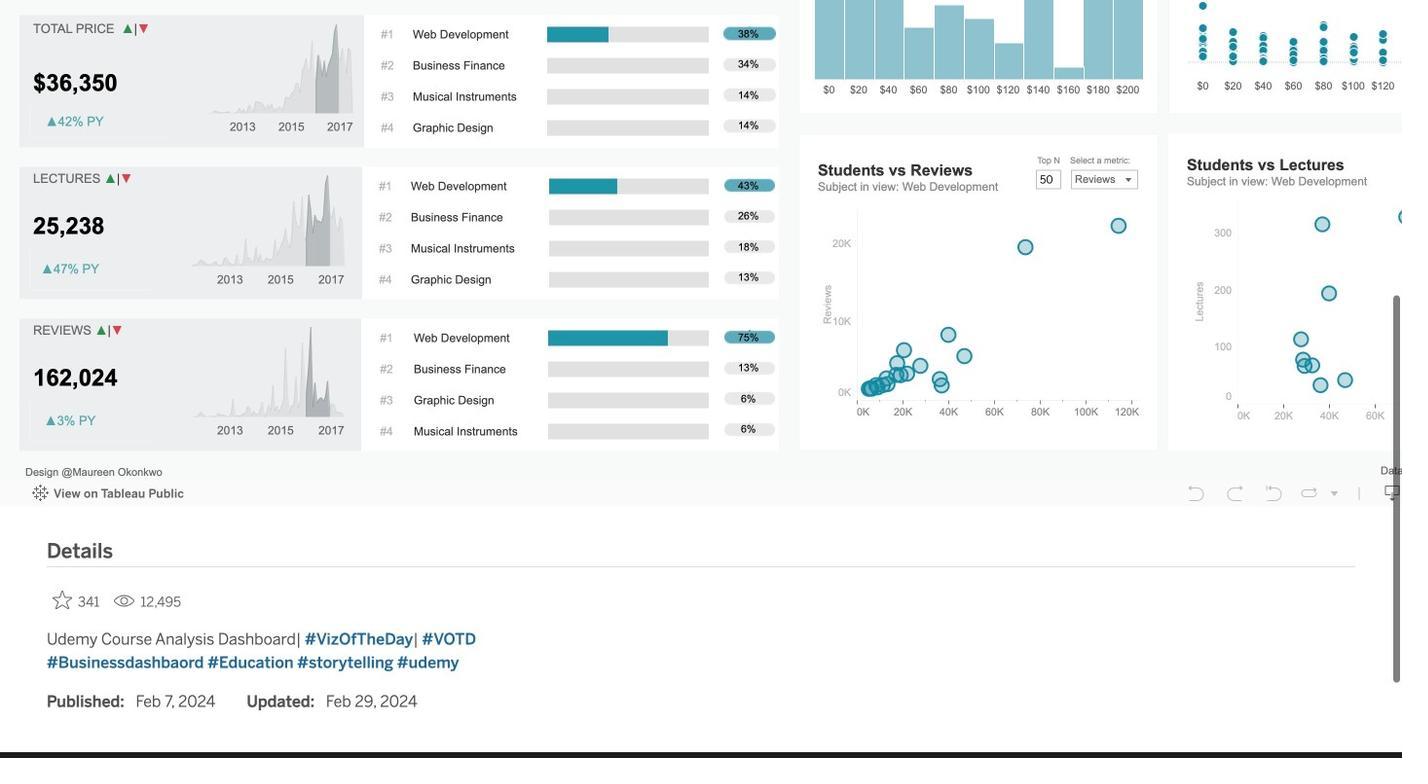 Task type: locate. For each thing, give the bounding box(es) containing it.
add favorite image
[[53, 590, 72, 610]]

Add Favorite button
[[47, 585, 106, 616]]



Task type: vqa. For each thing, say whether or not it's contained in the screenshot.
the Add Favorite Button
yes



